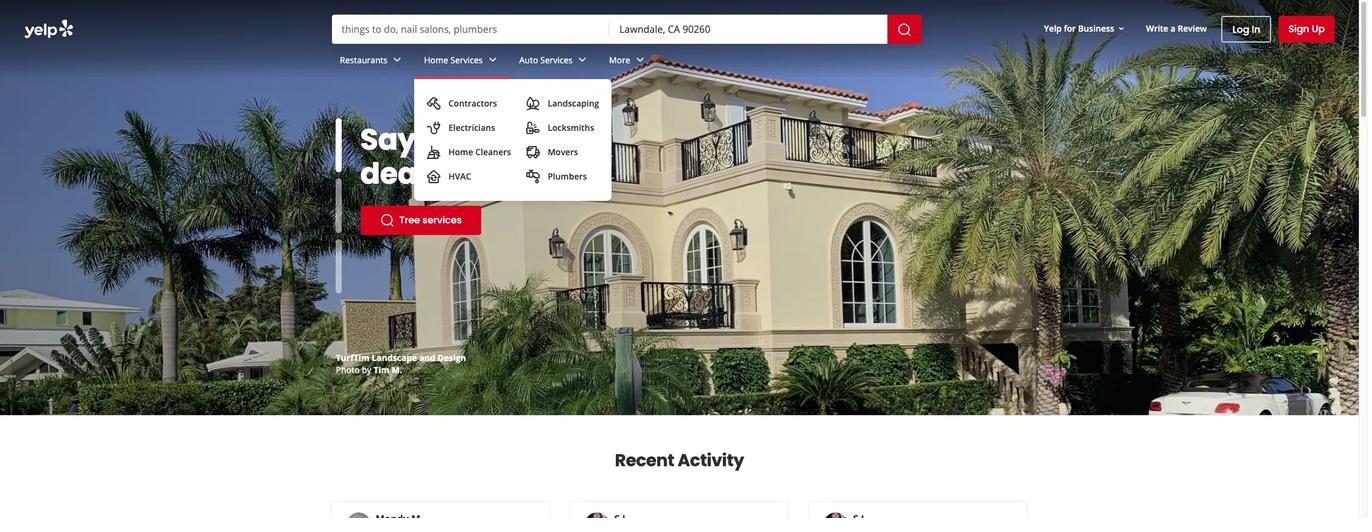 Task type: locate. For each thing, give the bounding box(es) containing it.
24 chevron down v2 image right more
[[633, 53, 647, 67]]

24 landscaping v2 image
[[526, 96, 541, 111]]

photo from the business owner
[[336, 352, 461, 364]]

3 24 chevron down v2 image from the left
[[575, 53, 590, 67]]

24 chevron down v2 image
[[390, 53, 405, 67], [485, 53, 500, 67], [575, 53, 590, 67], [633, 53, 647, 67]]

write a review link
[[1141, 17, 1212, 39]]

24 chevron down v2 image for auto services
[[575, 53, 590, 67]]

menu
[[414, 79, 611, 201]]

photo down turftim
[[336, 364, 360, 376]]

the
[[503, 119, 552, 160], [384, 352, 397, 364]]

2 24 chevron down v2 image from the left
[[485, 53, 500, 67]]

auto services
[[519, 54, 573, 66]]

16 chevron down v2 image
[[1117, 24, 1127, 33]]

home inside home services link
[[424, 54, 448, 66]]

electricians
[[449, 122, 495, 133]]

0 horizontal spatial services
[[451, 54, 483, 66]]

24 chevron down v2 image for more
[[633, 53, 647, 67]]

boot
[[558, 119, 626, 160]]

2 none field from the left
[[620, 23, 878, 36]]

contractors link
[[422, 91, 516, 116]]

24 search v2 image
[[380, 179, 394, 194]]

branches
[[443, 154, 585, 194]]

services down find field
[[451, 54, 483, 66]]

24 chevron down v2 image inside auto services link
[[575, 53, 590, 67]]

search image
[[897, 22, 912, 37]]

landscaping link
[[521, 91, 604, 116]]

write
[[1146, 22, 1169, 34]]

0 vertical spatial the
[[503, 119, 552, 160]]

yelp for business
[[1044, 22, 1115, 34]]

activity
[[678, 449, 744, 473]]

2 services from the left
[[540, 54, 573, 66]]

sign up link
[[1279, 16, 1335, 43]]

photo left the from
[[336, 352, 360, 364]]

24 plumbers v2 image
[[526, 169, 541, 184]]

24 chevron down v2 image inside home services link
[[485, 53, 500, 67]]

say farewell to dead branches
[[360, 119, 585, 194]]

1 horizontal spatial home
[[449, 146, 473, 158]]

services
[[451, 54, 483, 66], [540, 54, 573, 66]]

yelp for business button
[[1039, 17, 1132, 39]]

plumbers
[[548, 171, 587, 182]]

locksmiths link
[[521, 116, 604, 140]]

dead
[[360, 154, 437, 194]]

1 services from the left
[[451, 54, 483, 66]]

turftim
[[336, 352, 370, 364]]

recent activity
[[615, 449, 744, 473]]

menu containing contractors
[[414, 79, 611, 201]]

business categories element
[[330, 44, 1335, 201]]

2 photo from the top
[[336, 364, 360, 376]]

services right auto
[[540, 54, 573, 66]]

services
[[423, 213, 462, 227]]

None field
[[342, 23, 600, 36], [620, 23, 878, 36]]

landscape
[[372, 352, 417, 364]]

1 none field from the left
[[342, 23, 600, 36]]

home
[[424, 54, 448, 66], [449, 146, 473, 158]]

1 horizontal spatial services
[[540, 54, 573, 66]]

tim
[[374, 364, 390, 376]]

recent
[[615, 449, 674, 473]]

more link
[[600, 44, 657, 79]]

none field find
[[342, 23, 600, 36]]

1 vertical spatial the
[[384, 352, 397, 364]]

log
[[1233, 22, 1250, 36]]

give soot the boot
[[360, 119, 626, 160]]

24 chevron down v2 image left auto
[[485, 53, 500, 67]]

24 chevron down v2 image right restaurants
[[390, 53, 405, 67]]

24 electrician v2 image
[[427, 121, 441, 135]]

by
[[362, 364, 371, 376]]

24 chevron down v2 image inside restaurants link
[[390, 53, 405, 67]]

locksmiths
[[548, 122, 594, 133]]

0 vertical spatial photo
[[336, 352, 360, 364]]

24 locksmith v2 image
[[526, 121, 541, 135]]

1 horizontal spatial the
[[503, 119, 552, 160]]

m.
[[392, 364, 402, 376]]

farewell
[[422, 119, 541, 160]]

0 horizontal spatial the
[[384, 352, 397, 364]]

1 24 chevron down v2 image from the left
[[390, 53, 405, 67]]

24 chevron down v2 image for restaurants
[[390, 53, 405, 67]]

electricians link
[[422, 116, 516, 140]]

0 horizontal spatial home
[[424, 54, 448, 66]]

services for auto services
[[540, 54, 573, 66]]

0 horizontal spatial none field
[[342, 23, 600, 36]]

home inside home cleaners link
[[449, 146, 473, 158]]

select slide image
[[335, 118, 341, 173]]

Find text field
[[342, 23, 600, 36]]

24 chevron down v2 image right auto services
[[575, 53, 590, 67]]

1 horizontal spatial none field
[[620, 23, 878, 36]]

home cleaners
[[449, 146, 511, 158]]

home services
[[424, 54, 483, 66]]

home cleaners link
[[422, 140, 516, 164]]

photo
[[336, 352, 360, 364], [336, 364, 360, 376]]

and
[[419, 352, 435, 364]]

24 contractor v2 image
[[427, 96, 441, 111]]

1 vertical spatial photo
[[336, 364, 360, 376]]

24 chevron down v2 image inside more link
[[633, 53, 647, 67]]

4 24 chevron down v2 image from the left
[[633, 53, 647, 67]]

up
[[1312, 22, 1325, 36]]

landscaping
[[548, 97, 599, 109]]

24 home cleaning v2 image
[[427, 145, 441, 160]]

turftim landscape and design photo by tim m.
[[336, 352, 466, 376]]

0 vertical spatial home
[[424, 54, 448, 66]]

tree
[[399, 213, 420, 227]]

1 vertical spatial home
[[449, 146, 473, 158]]

restaurants link
[[330, 44, 414, 79]]

business
[[1078, 22, 1115, 34]]

None search field
[[0, 0, 1359, 201], [332, 15, 924, 44], [0, 0, 1359, 201], [332, 15, 924, 44]]



Task type: describe. For each thing, give the bounding box(es) containing it.
owner
[[436, 352, 461, 364]]

movers link
[[521, 140, 604, 164]]

in
[[1252, 22, 1261, 36]]

24 heating cooling v2 image
[[427, 169, 441, 184]]

chimney sweep
[[399, 179, 477, 193]]

sign up
[[1289, 22, 1325, 36]]

1 photo from the top
[[336, 352, 360, 364]]

explore banner section banner
[[0, 0, 1359, 416]]

to
[[547, 119, 577, 160]]

from
[[362, 352, 381, 364]]

sweep
[[445, 179, 477, 193]]

chimney
[[399, 179, 443, 193]]

hvac
[[449, 171, 471, 182]]

auto
[[519, 54, 538, 66]]

chimney sweep link
[[360, 172, 496, 201]]

write a review
[[1146, 22, 1207, 34]]

Near text field
[[620, 23, 878, 36]]

the for soot
[[503, 119, 552, 160]]

design
[[438, 352, 466, 364]]

business
[[399, 352, 434, 364]]

auto services link
[[510, 44, 600, 79]]

menu inside business categories element
[[414, 79, 611, 201]]

restaurants
[[340, 54, 388, 66]]

log in
[[1233, 22, 1261, 36]]

explore recent activity section section
[[321, 416, 1038, 518]]

sign
[[1289, 22, 1310, 36]]

the for from
[[384, 352, 397, 364]]

soot
[[433, 119, 497, 160]]

tree services link
[[360, 206, 481, 235]]

log in link
[[1222, 16, 1272, 43]]

for
[[1064, 22, 1076, 34]]

movers
[[548, 146, 578, 158]]

home for home cleaners
[[449, 146, 473, 158]]

contractors
[[449, 97, 497, 109]]

yelp
[[1044, 22, 1062, 34]]

24 moving v2 image
[[526, 145, 541, 160]]

give
[[360, 119, 427, 160]]

hvac link
[[422, 164, 516, 189]]

plumbers link
[[521, 164, 604, 189]]

24 search v2 image
[[380, 213, 394, 228]]

say
[[360, 119, 416, 160]]

a
[[1171, 22, 1176, 34]]

photo inside turftim landscape and design photo by tim m.
[[336, 364, 360, 376]]

home for home services
[[424, 54, 448, 66]]

24 chevron down v2 image for home services
[[485, 53, 500, 67]]

turftim landscape and design link
[[336, 352, 466, 364]]

none field near
[[620, 23, 878, 36]]

services for home services
[[451, 54, 483, 66]]

tim m. link
[[374, 364, 402, 376]]

home services link
[[414, 44, 510, 79]]

review
[[1178, 22, 1207, 34]]

more
[[609, 54, 630, 66]]

tree services
[[399, 213, 462, 227]]

cleaners
[[475, 146, 511, 158]]



Task type: vqa. For each thing, say whether or not it's contained in the screenshot.
the a in the top of the page
yes



